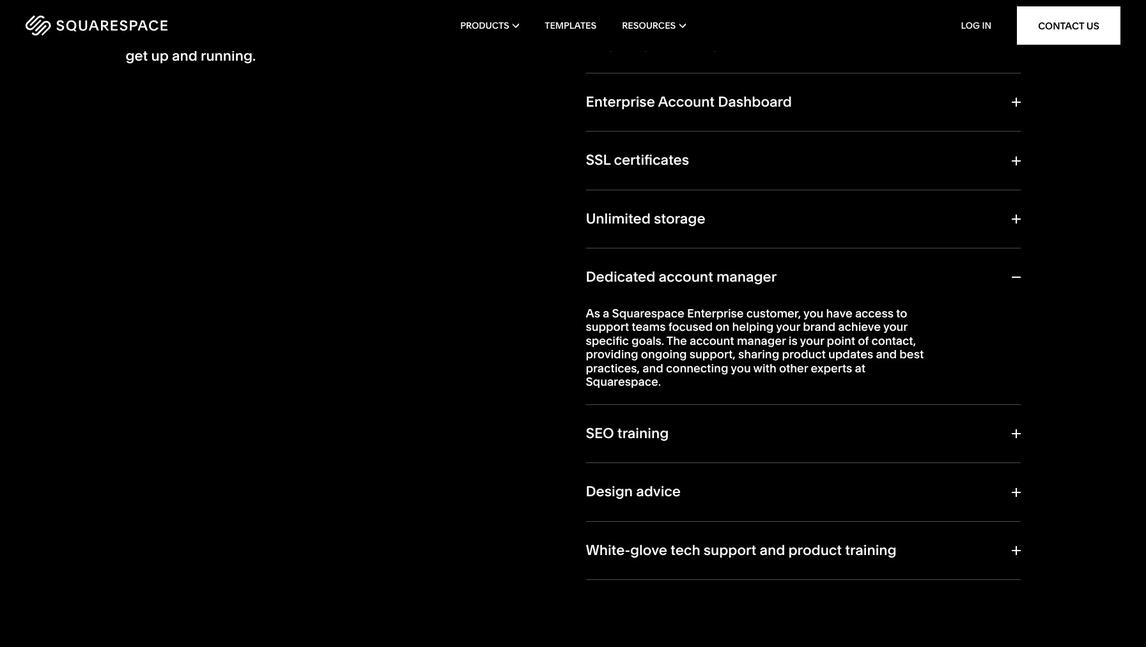 Task type: vqa. For each thing, say whether or not it's contained in the screenshot.
"to" to the bottom
yes



Task type: describe. For each thing, give the bounding box(es) containing it.
0 vertical spatial account
[[659, 269, 713, 286]]

tools
[[320, 31, 353, 48]]

on inside as a squarespace enterprise customer, you have access to support teams focused on helping your brand achieve your specific goals. the account manager is your point of contact, providing ongoing support, sharing product updates and best practices, and connecting you with other experts at squarespace.
[[716, 320, 730, 334]]

sharing
[[738, 347, 779, 362]]

support,
[[690, 347, 736, 362]]

goals.
[[632, 334, 664, 348]]

have
[[826, 306, 853, 321]]

experts
[[811, 361, 852, 376]]

providing inside as a squarespace enterprise customer, you have access to support teams focused on helping your brand achieve your specific goals. the account manager is your point of contact, providing ongoing support, sharing product updates and best practices, and connecting you with other experts at squarespace.
[[586, 347, 638, 362]]

resources
[[622, 20, 676, 31]]

specific
[[586, 334, 629, 348]]

the
[[295, 31, 316, 48]]

practices,
[[586, 361, 640, 376]]

unlimited storage
[[586, 210, 706, 227]]

us
[[1087, 19, 1100, 32]]

white-
[[586, 542, 630, 559]]

best
[[900, 347, 924, 362]]

certificates
[[614, 152, 689, 169]]

log             in link
[[961, 20, 992, 31]]

point
[[827, 334, 855, 348]]

single
[[586, 35, 628, 52]]

support inside as a squarespace enterprise customer, you have access to support teams focused on helping your brand achieve your specific goals. the account manager is your point of contact, providing ongoing support, sharing product updates and best practices, and connecting you with other experts at squarespace.
[[586, 320, 629, 334]]

is inside squarespace enterprise is focused on providing your team with the tools to get up and running.
[[290, 14, 301, 31]]

seo
[[586, 425, 614, 442]]

contact
[[1038, 19, 1085, 32]]

running.
[[201, 48, 256, 65]]

product inside as a squarespace enterprise customer, you have access to support teams focused on helping your brand achieve your specific goals. the account manager is your point of contact, providing ongoing support, sharing product updates and best practices, and connecting you with other experts at squarespace.
[[782, 347, 826, 362]]

manager inside as a squarespace enterprise customer, you have access to support teams focused on helping your brand achieve your specific goals. the account manager is your point of contact, providing ongoing support, sharing product updates and best practices, and connecting you with other experts at squarespace.
[[737, 334, 786, 348]]

at
[[855, 361, 866, 376]]

white-glove tech support and product training
[[586, 542, 897, 559]]

0 vertical spatial you
[[804, 306, 824, 321]]

brand
[[803, 320, 836, 334]]

your left point
[[800, 334, 824, 348]]

team
[[226, 31, 260, 48]]

squarespace logo image
[[26, 15, 168, 36]]

contact,
[[872, 334, 916, 348]]

squarespace.
[[586, 375, 661, 390]]

squarespace enterprise is focused on providing your team with the tools to get up and running.
[[126, 14, 379, 65]]

enterprise inside squarespace enterprise is focused on providing your team with the tools to get up and running.
[[217, 14, 287, 31]]

your inside squarespace enterprise is focused on providing your team with the tools to get up and running.
[[193, 31, 222, 48]]

connecting
[[666, 361, 728, 376]]

focused inside squarespace enterprise is focused on providing your team with the tools to get up and running.
[[304, 14, 358, 31]]

1 vertical spatial training
[[845, 542, 897, 559]]

up
[[151, 48, 169, 65]]

customer,
[[747, 306, 801, 321]]

your left the brand
[[776, 320, 800, 334]]

contact us
[[1038, 19, 1100, 32]]

1 horizontal spatial support
[[704, 542, 757, 559]]

design advice
[[586, 484, 681, 501]]

to inside as a squarespace enterprise customer, you have access to support teams focused on helping your brand achieve your specific goals. the account manager is your point of contact, providing ongoing support, sharing product updates and best practices, and connecting you with other experts at squarespace.
[[896, 306, 908, 321]]

ssl certificates
[[586, 152, 689, 169]]



Task type: locate. For each thing, give the bounding box(es) containing it.
squarespace up the up
[[126, 14, 214, 31]]

is
[[290, 14, 301, 31], [789, 334, 798, 348]]

0 vertical spatial squarespace
[[126, 14, 214, 31]]

squarespace inside as a squarespace enterprise customer, you have access to support teams focused on helping your brand achieve your specific goals. the account manager is your point of contact, providing ongoing support, sharing product updates and best practices, and connecting you with other experts at squarespace.
[[612, 306, 685, 321]]

1 horizontal spatial you
[[804, 306, 824, 321]]

0 horizontal spatial focused
[[304, 14, 358, 31]]

to right access
[[896, 306, 908, 321]]

your up best
[[883, 320, 908, 334]]

account inside as a squarespace enterprise customer, you have access to support teams focused on helping your brand achieve your specific goals. the account manager is your point of contact, providing ongoing support, sharing product updates and best practices, and connecting you with other experts at squarespace.
[[690, 334, 734, 348]]

0 horizontal spatial support
[[586, 320, 629, 334]]

with left "the"
[[263, 31, 291, 48]]

seo training
[[586, 425, 669, 442]]

with left other
[[754, 361, 777, 376]]

with inside squarespace enterprise is focused on providing your team with the tools to get up and running.
[[263, 31, 291, 48]]

other
[[779, 361, 808, 376]]

dedicated account manager
[[586, 269, 777, 286]]

1 vertical spatial focused
[[669, 320, 713, 334]]

0 horizontal spatial is
[[290, 14, 301, 31]]

as a squarespace enterprise customer, you have access to support teams focused on helping your brand achieve your specific goals. the account manager is your point of contact, providing ongoing support, sharing product updates and best practices, and connecting you with other experts at squarespace.
[[586, 306, 924, 390]]

enterprise up running.
[[217, 14, 287, 31]]

to
[[356, 31, 370, 48], [896, 306, 908, 321]]

is left the tools
[[290, 14, 301, 31]]

1 vertical spatial you
[[731, 361, 751, 376]]

0 vertical spatial on
[[362, 14, 379, 31]]

1 horizontal spatial focused
[[669, 320, 713, 334]]

1 vertical spatial support
[[704, 542, 757, 559]]

1 vertical spatial with
[[754, 361, 777, 376]]

manager
[[717, 269, 777, 286], [737, 334, 786, 348]]

contact us link
[[1017, 6, 1121, 45]]

squarespace
[[126, 14, 214, 31], [612, 306, 685, 321]]

0 horizontal spatial providing
[[126, 31, 190, 48]]

advice
[[636, 484, 681, 501]]

0 vertical spatial enterprise
[[217, 14, 287, 31]]

of
[[858, 334, 869, 348]]

integration
[[685, 35, 759, 52]]

0 horizontal spatial with
[[263, 31, 291, 48]]

providing
[[126, 31, 190, 48], [586, 347, 638, 362]]

2 horizontal spatial on
[[716, 320, 730, 334]]

is inside as a squarespace enterprise customer, you have access to support teams focused on helping your brand achieve your specific goals. the account manager is your point of contact, providing ongoing support, sharing product updates and best practices, and connecting you with other experts at squarespace.
[[789, 334, 798, 348]]

focused
[[304, 14, 358, 31], [669, 320, 713, 334]]

1 vertical spatial account
[[690, 334, 734, 348]]

is up other
[[789, 334, 798, 348]]

enterprise inside as a squarespace enterprise customer, you have access to support teams focused on helping your brand achieve your specific goals. the account manager is your point of contact, providing ongoing support, sharing product updates and best practices, and connecting you with other experts at squarespace.
[[687, 306, 744, 321]]

storage
[[654, 210, 706, 227]]

training
[[618, 425, 669, 442], [845, 542, 897, 559]]

0 horizontal spatial on
[[362, 14, 379, 31]]

on down resources
[[665, 35, 682, 52]]

0 horizontal spatial you
[[731, 361, 751, 376]]

1 vertical spatial manager
[[737, 334, 786, 348]]

1 vertical spatial on
[[665, 35, 682, 52]]

support
[[586, 320, 629, 334], [704, 542, 757, 559]]

glove
[[630, 542, 667, 559]]

0 vertical spatial product
[[782, 347, 826, 362]]

1 horizontal spatial to
[[896, 306, 908, 321]]

1 horizontal spatial enterprise
[[586, 93, 655, 111]]

squarespace up goals.
[[612, 306, 685, 321]]

0 vertical spatial with
[[263, 31, 291, 48]]

on right the tools
[[362, 14, 379, 31]]

providing inside squarespace enterprise is focused on providing your team with the tools to get up and running.
[[126, 31, 190, 48]]

your
[[193, 31, 222, 48], [776, 320, 800, 334], [883, 320, 908, 334], [800, 334, 824, 348]]

resources button
[[622, 0, 686, 51]]

you left have on the right top of the page
[[804, 306, 824, 321]]

log             in
[[961, 20, 992, 31]]

2 horizontal spatial enterprise
[[687, 306, 744, 321]]

helping
[[732, 320, 774, 334]]

ssl
[[586, 152, 611, 169]]

account
[[659, 269, 713, 286], [690, 334, 734, 348]]

1 horizontal spatial squarespace
[[612, 306, 685, 321]]

design
[[586, 484, 633, 501]]

0 horizontal spatial to
[[356, 31, 370, 48]]

squarespace inside squarespace enterprise is focused on providing your team with the tools to get up and running.
[[126, 14, 214, 31]]

1 vertical spatial enterprise
[[586, 93, 655, 111]]

focused inside as a squarespace enterprise customer, you have access to support teams focused on helping your brand achieve your specific goals. the account manager is your point of contact, providing ongoing support, sharing product updates and best practices, and connecting you with other experts at squarespace.
[[669, 320, 713, 334]]

1 horizontal spatial is
[[789, 334, 798, 348]]

templates
[[545, 20, 597, 31]]

0 vertical spatial focused
[[304, 14, 358, 31]]

enterprise
[[217, 14, 287, 31], [586, 93, 655, 111], [687, 306, 744, 321]]

in
[[982, 20, 992, 31]]

enterprise up the support,
[[687, 306, 744, 321]]

1 vertical spatial squarespace
[[612, 306, 685, 321]]

updates
[[829, 347, 874, 362]]

products button
[[460, 0, 519, 51]]

0 horizontal spatial enterprise
[[217, 14, 287, 31]]

account
[[658, 93, 715, 111]]

sign-
[[631, 35, 665, 52]]

the
[[667, 334, 687, 348]]

account up connecting
[[690, 334, 734, 348]]

unlimited
[[586, 210, 651, 227]]

0 vertical spatial providing
[[126, 31, 190, 48]]

products
[[460, 20, 509, 31]]

as
[[586, 306, 600, 321]]

product
[[782, 347, 826, 362], [789, 542, 842, 559]]

1 vertical spatial is
[[789, 334, 798, 348]]

teams
[[632, 320, 666, 334]]

tech
[[671, 542, 700, 559]]

2 vertical spatial enterprise
[[687, 306, 744, 321]]

account down storage
[[659, 269, 713, 286]]

get
[[126, 48, 148, 65]]

0 vertical spatial support
[[586, 320, 629, 334]]

achieve
[[838, 320, 881, 334]]

1 horizontal spatial with
[[754, 361, 777, 376]]

2 vertical spatial on
[[716, 320, 730, 334]]

log
[[961, 20, 980, 31]]

0 vertical spatial is
[[290, 14, 301, 31]]

enterprise account dashboard
[[586, 93, 792, 111]]

1 horizontal spatial training
[[845, 542, 897, 559]]

your left team
[[193, 31, 222, 48]]

on
[[362, 14, 379, 31], [665, 35, 682, 52], [716, 320, 730, 334]]

with inside as a squarespace enterprise customer, you have access to support teams focused on helping your brand achieve your specific goals. the account manager is your point of contact, providing ongoing support, sharing product updates and best practices, and connecting you with other experts at squarespace.
[[754, 361, 777, 376]]

and inside squarespace enterprise is focused on providing your team with the tools to get up and running.
[[172, 48, 197, 65]]

squarespace logo link
[[26, 15, 245, 36]]

dedicated
[[586, 269, 656, 286]]

templates link
[[545, 0, 597, 51]]

1 horizontal spatial on
[[665, 35, 682, 52]]

on up the support,
[[716, 320, 730, 334]]

on inside squarespace enterprise is focused on providing your team with the tools to get up and running.
[[362, 14, 379, 31]]

with
[[263, 31, 291, 48], [754, 361, 777, 376]]

support left teams
[[586, 320, 629, 334]]

ongoing
[[641, 347, 687, 362]]

and
[[172, 48, 197, 65], [876, 347, 897, 362], [643, 361, 664, 376], [760, 542, 785, 559]]

0 vertical spatial manager
[[717, 269, 777, 286]]

manager up customer,
[[717, 269, 777, 286]]

to inside squarespace enterprise is focused on providing your team with the tools to get up and running.
[[356, 31, 370, 48]]

you
[[804, 306, 824, 321], [731, 361, 751, 376]]

a
[[603, 306, 609, 321]]

manager down customer,
[[737, 334, 786, 348]]

1 horizontal spatial providing
[[586, 347, 638, 362]]

0 vertical spatial to
[[356, 31, 370, 48]]

access
[[855, 306, 894, 321]]

0 vertical spatial training
[[618, 425, 669, 442]]

1 vertical spatial to
[[896, 306, 908, 321]]

support right "tech"
[[704, 542, 757, 559]]

dashboard
[[718, 93, 792, 111]]

1 vertical spatial product
[[789, 542, 842, 559]]

single sign-on integration
[[586, 35, 759, 52]]

1 vertical spatial providing
[[586, 347, 638, 362]]

enterprise down single
[[586, 93, 655, 111]]

0 horizontal spatial squarespace
[[126, 14, 214, 31]]

to right the tools
[[356, 31, 370, 48]]

0 horizontal spatial training
[[618, 425, 669, 442]]

you down helping
[[731, 361, 751, 376]]



